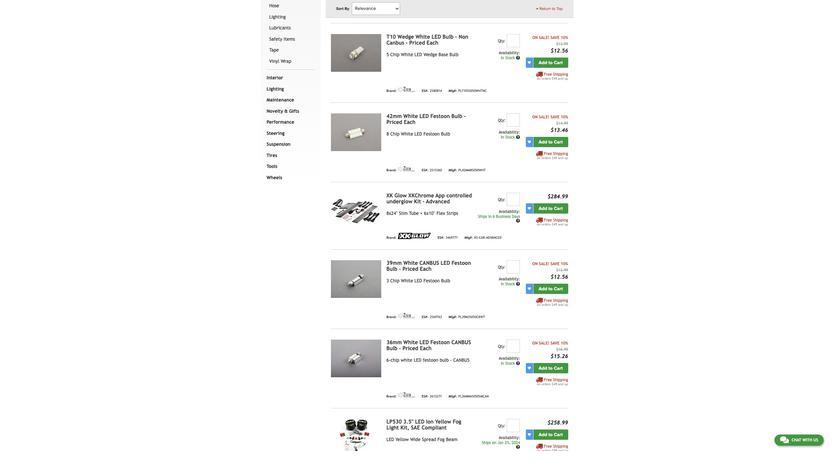Task type: describe. For each thing, give the bounding box(es) containing it.
$14.99
[[557, 121, 569, 126]]

each inside t10 wedge white led bulb - non canbus - priced each
[[427, 40, 439, 46]]

return
[[540, 6, 552, 11]]

save for 42mm white led festoon bulb - priced each
[[551, 115, 560, 120]]

39mm white canbus led festoon bulb - priced each link
[[387, 260, 472, 273]]

mfg#: for 42mm white led festoon bulb - priced each
[[449, 169, 458, 172]]

on for t10 wedge white led bulb - non canbus - priced each
[[538, 77, 541, 80]]

stock for 39mm white canbus led festoon bulb - priced each
[[506, 282, 515, 287]]

orders for 42mm white led festoon bulb - priced each
[[542, 156, 551, 160]]

festoon inside 36mm white led festoon canbus bulb - priced each
[[431, 340, 450, 346]]

safety
[[270, 36, 283, 42]]

bulb
[[440, 358, 449, 363]]

&
[[285, 109, 288, 114]]

shipping for t10 wedge white led bulb - non canbus - priced each
[[554, 72, 569, 77]]

qty: for 39mm white canbus led festoon bulb - priced each
[[498, 265, 506, 270]]

$15.26
[[551, 354, 569, 360]]

wedge inside t10 wedge white led bulb - non canbus - priced each
[[398, 34, 414, 40]]

led inside 42mm white led festoon bulb - priced each
[[420, 113, 429, 120]]

advanced
[[487, 236, 502, 240]]

kit
[[415, 199, 421, 205]]

availability: for t10 wedge white led bulb - non canbus - priced each
[[499, 51, 521, 55]]

free shipping on orders $49 and up for 42mm white led festoon bulb - priced each
[[538, 152, 569, 160]]

add to wish list image for $13.46
[[528, 141, 532, 144]]

36mm white led festoon canbus bulb - priced each link
[[387, 340, 472, 352]]

business
[[497, 215, 511, 219]]

ships in 6 business days
[[479, 215, 521, 219]]

xk
[[387, 193, 393, 199]]

add for 42mm white led festoon bulb - priced each
[[539, 139, 548, 145]]

sale! for 42mm white led festoon bulb - priced each
[[539, 115, 550, 120]]

sale! for 36mm white led festoon canbus bulb - priced each
[[539, 341, 550, 346]]

1 brand: from the top
[[387, 10, 397, 13]]

free shipping on orders $49 and up for 36mm white led festoon canbus bulb - priced each
[[538, 378, 569, 387]]

3 shipping from the top
[[554, 218, 569, 223]]

priced inside 42mm white led festoon bulb - priced each
[[387, 119, 403, 125]]

save for 39mm white canbus led festoon bulb - priced each
[[551, 262, 560, 267]]

save for 36mm white led festoon canbus bulb - priced each
[[551, 341, 560, 346]]

$13.99 for t10 wedge white led bulb - non canbus - priced each
[[557, 42, 569, 46]]

lp530
[[387, 419, 402, 426]]

add for 39mm white canbus led festoon bulb - priced each
[[539, 286, 548, 292]]

steering link
[[266, 128, 314, 139]]

$258.99
[[548, 420, 569, 427]]

white
[[401, 358, 413, 363]]

free for t10 wedge white led bulb - non canbus - priced each
[[545, 72, 553, 77]]

in for t10 wedge white led bulb - non canbus - priced each
[[501, 56, 505, 60]]

on for 36mm white led festoon canbus bulb - priced each
[[533, 341, 538, 346]]

on for 36mm white led festoon canbus bulb - priced each
[[538, 383, 541, 387]]

question circle image for t10 wedge white led bulb - non canbus - priced each
[[517, 56, 521, 60]]

sale! for t10 wedge white led bulb - non canbus - priced each
[[539, 35, 550, 40]]

3 cart from the top
[[554, 206, 563, 212]]

3 add to cart button from the top
[[534, 204, 569, 214]]

tires
[[267, 153, 278, 158]]

10% for 39mm white canbus led festoon bulb - priced each
[[561, 262, 569, 267]]

brand: for xk
[[387, 236, 397, 240]]

qty: for xk glow xkchrome app controlled underglow kit - advanced
[[498, 198, 506, 202]]

ziza - corporate logo image for 42mm
[[398, 167, 416, 172]]

safety items
[[270, 36, 295, 42]]

42mm white led festoon bulb - priced each
[[387, 113, 466, 125]]

orders for t10 wedge white led bulb - non canbus - priced each
[[542, 77, 551, 80]]

free for 36mm white led festoon canbus bulb - priced each
[[545, 378, 553, 383]]

lighting for topmost lighting link
[[270, 14, 286, 19]]

42mm white led festoon bulb - priced each link
[[387, 113, 466, 125]]

top
[[557, 6, 563, 11]]

led right white
[[414, 358, 422, 363]]

10% for 36mm white led festoon canbus bulb - priced each
[[561, 341, 569, 346]]

ion
[[426, 419, 434, 426]]

36mm white led festoon canbus bulb - priced each
[[387, 340, 472, 352]]

- inside xk glow xkchrome app controlled underglow kit - advanced
[[423, 199, 425, 205]]

es#: for 36mm white led festoon canbus bulb - priced each
[[422, 395, 429, 399]]

app
[[436, 193, 445, 199]]

1 horizontal spatial wedge
[[424, 52, 438, 57]]

6 shipping from the top
[[554, 445, 569, 450]]

5 chip white led wedge base bulb
[[387, 52, 459, 57]]

3 add to wish list image from the top
[[528, 434, 532, 437]]

in for 36mm white led festoon canbus bulb - priced each
[[501, 362, 505, 366]]

wheels
[[267, 175, 282, 181]]

3 add to cart from the top
[[539, 206, 563, 212]]

bulb down 42mm white led festoon bulb - priced each
[[442, 131, 451, 137]]

lp530 3.5" led ion yellow fog light kit, sae compliant
[[387, 419, 462, 432]]

spread
[[422, 438, 437, 443]]

tape
[[270, 47, 279, 53]]

on for 42mm white led festoon bulb - priced each
[[538, 156, 541, 160]]

add for 36mm white led festoon canbus bulb - priced each
[[539, 366, 548, 372]]

priced inside 39mm white canbus led festoon bulb - priced each
[[403, 266, 419, 273]]

shipping for 36mm white led festoon canbus bulb - priced each
[[554, 378, 569, 383]]

es#: 2612271
[[422, 395, 442, 399]]

add for t10 wedge white led bulb - non canbus - priced each
[[539, 60, 548, 66]]

es#2569763 - pl39m35050cbwt - 39mm white canbus led festoon bulb - priced each - 3 chip white led festoon bulb - ziza - audi bmw volkswagen mercedes benz mini porsche image
[[331, 261, 382, 298]]

mfg#: plt1055050whtnc
[[449, 89, 487, 93]]

vinyl wrap link
[[268, 56, 314, 67]]

cart for 39mm white canbus led festoon bulb - priced each
[[554, 286, 563, 292]]

42mm
[[387, 113, 402, 120]]

bulb inside 39mm white canbus led festoon bulb - priced each
[[387, 266, 398, 273]]

sale! for 39mm white canbus led festoon bulb - priced each
[[539, 262, 550, 267]]

cart for t10 wedge white led bulb - non canbus - priced each
[[554, 60, 563, 66]]

led yellow wide spread fog beam
[[387, 438, 458, 443]]

39mm white canbus led festoon bulb - priced each
[[387, 260, 472, 273]]

6 add to cart button from the top
[[534, 430, 569, 441]]

mfg#: ks-car-advanced
[[465, 236, 502, 240]]

suspension link
[[266, 139, 314, 150]]

10% for 42mm white led festoon bulb - priced each
[[561, 115, 569, 120]]

question circle image for ships in 6 business days
[[517, 219, 521, 223]]

and for t10 wedge white led bulb - non canbus - priced each
[[559, 77, 564, 80]]

stock for 36mm white led festoon canbus bulb - priced each
[[506, 362, 515, 366]]

add to cart button for 42mm white led festoon bulb - priced each
[[534, 137, 569, 147]]

in stock for 39mm white canbus led festoon bulb - priced each
[[501, 282, 517, 287]]

up for 36mm white led festoon canbus bulb - priced each
[[565, 383, 569, 387]]

stock for t10 wedge white led bulb - non canbus - priced each
[[506, 56, 515, 60]]

up for 39mm white canbus led festoon bulb - priced each
[[565, 303, 569, 307]]

up for 42mm white led festoon bulb - priced each
[[565, 156, 569, 160]]

chat
[[792, 439, 802, 443]]

on sale!                         save 10% $14.99 $13.46
[[533, 115, 569, 133]]

question circle image for 42mm white led festoon bulb - priced each
[[517, 135, 521, 139]]

car-
[[480, 236, 487, 240]]

6 availability: from the top
[[499, 436, 521, 441]]

led down 42mm white led festoon bulb - priced each link
[[415, 131, 423, 137]]

$49 for 36mm white led festoon canbus bulb - priced each
[[552, 383, 558, 387]]

white inside 39mm white canbus led festoon bulb - priced each
[[404, 260, 418, 267]]

on sale!                         save 10% $13.99 $12.56 for t10 wedge white led bulb - non canbus - priced each
[[533, 35, 569, 54]]

1 vertical spatial lighting link
[[266, 84, 314, 95]]

in stock for t10 wedge white led bulb - non canbus - priced each
[[501, 56, 517, 60]]

compliant
[[422, 425, 447, 432]]

strips
[[447, 211, 459, 216]]

$13.46
[[551, 127, 569, 133]]

save for t10 wedge white led bulb - non canbus - priced each
[[551, 35, 560, 40]]

free shipping on orders $49 and up for t10 wedge white led bulb - non canbus - priced each
[[538, 72, 569, 80]]

t10 wedge white led bulb - non canbus - priced each
[[387, 34, 469, 46]]

underglow
[[387, 199, 413, 205]]

white right 3
[[401, 279, 414, 284]]

tools link
[[266, 161, 314, 173]]

hose
[[270, 3, 279, 8]]

festoon for 3 chip white led festoon bulb
[[424, 279, 440, 284]]

mfg#: for xk glow xkchrome app controlled underglow kit - advanced
[[465, 236, 473, 240]]

6
[[493, 215, 495, 219]]

chip for each
[[391, 131, 400, 137]]

lp530 3.5" led ion yellow fog light kit, sae compliant link
[[387, 419, 462, 432]]

bulb inside 36mm white led festoon canbus bulb - priced each
[[387, 346, 398, 352]]

comments image
[[781, 437, 790, 445]]

mfg#: for 39mm white canbus led festoon bulb - priced each
[[449, 316, 458, 320]]

wide
[[411, 438, 421, 443]]

10% for t10 wedge white led bulb - non canbus - priced each
[[561, 35, 569, 40]]

each inside 39mm white canbus led festoon bulb - priced each
[[420, 266, 432, 273]]

question circle image for ships on jan 25, 2024
[[517, 446, 521, 450]]

- inside 42mm white led festoon bulb - priced each
[[464, 113, 466, 120]]

pl36mm65050smcan
[[459, 395, 489, 399]]

qty: for 36mm white led festoon canbus bulb - priced each
[[498, 345, 506, 349]]

performance
[[267, 120, 295, 125]]

pl39m35050cbwt
[[459, 316, 486, 320]]

39mm
[[387, 260, 402, 267]]

novelty & gifts
[[267, 109, 300, 114]]

es#: 2580814
[[422, 89, 442, 93]]

mfg#: pl39m35050cbwt
[[449, 316, 486, 320]]

us
[[814, 439, 819, 443]]

canbus inside 39mm white canbus led festoon bulb - priced each
[[420, 260, 440, 267]]

availability: for 36mm white led festoon canbus bulb - priced each
[[499, 357, 521, 361]]

question circle image for 39mm white canbus led festoon bulb - priced each
[[517, 283, 521, 287]]

on for 39mm white canbus led festoon bulb - priced each
[[533, 262, 538, 267]]

3 $49 from the top
[[552, 223, 558, 227]]

mfg#: pl36mm65050smcan
[[449, 395, 489, 399]]

in
[[489, 215, 492, 219]]

controlled
[[447, 193, 472, 199]]

3 up from the top
[[565, 223, 569, 227]]

- inside 36mm white led festoon canbus bulb - priced each
[[399, 346, 401, 352]]

by
[[345, 6, 350, 11]]

es#: 2515360
[[422, 169, 442, 172]]

2 vertical spatial canbus
[[454, 358, 470, 363]]

interior
[[267, 75, 283, 81]]

up for t10 wedge white led bulb - non canbus - priced each
[[565, 77, 569, 80]]

white inside 42mm white led festoon bulb - priced each
[[404, 113, 418, 120]]

vinyl wrap
[[270, 59, 292, 64]]

on sale!                         save 10% $16.99 $15.26
[[533, 341, 569, 360]]

- right canbus
[[406, 40, 408, 46]]

2580814
[[430, 89, 442, 93]]

1 ziza - corporate logo image from the top
[[398, 8, 416, 13]]

yellow inside the lp530 3.5" led ion yellow fog light kit, sae compliant
[[436, 419, 452, 426]]

bulb right base
[[450, 52, 459, 57]]

hose link
[[268, 0, 314, 12]]

brand: for 39mm
[[387, 316, 397, 320]]

ships for ships on jan 25, 2024
[[482, 441, 491, 446]]

36mm
[[387, 340, 402, 346]]

bulb down 39mm white canbus led festoon bulb - priced each on the bottom of page
[[442, 279, 451, 284]]

mfg#: for t10 wedge white led bulb - non canbus - priced each
[[449, 89, 458, 93]]

festoon for 8 chip white led festoon bulb
[[424, 131, 440, 137]]

ships on jan 25, 2024
[[482, 441, 521, 446]]

$284.99
[[548, 194, 569, 200]]

chip
[[391, 358, 400, 363]]



Task type: vqa. For each thing, say whether or not it's contained in the screenshot.
Lubricants link
yes



Task type: locate. For each thing, give the bounding box(es) containing it.
and for 39mm white canbus led festoon bulb - priced each
[[559, 303, 564, 307]]

1 and from the top
[[559, 77, 564, 80]]

add to wish list image
[[528, 61, 532, 64], [528, 207, 532, 210], [528, 367, 532, 370]]

0 vertical spatial fog
[[453, 419, 462, 426]]

1 question circle image from the top
[[517, 56, 521, 60]]

caret up image
[[537, 7, 539, 11]]

6 add to cart from the top
[[539, 433, 563, 438]]

ships left jan
[[482, 441, 491, 446]]

6 qty: from the top
[[498, 424, 506, 429]]

yellow down kit,
[[396, 438, 409, 443]]

2 brand: from the top
[[387, 89, 397, 93]]

4 up from the top
[[565, 303, 569, 307]]

ziza - corporate logo image for 39mm
[[398, 314, 416, 319]]

None number field
[[507, 34, 521, 47], [507, 114, 521, 127], [507, 193, 521, 206], [507, 261, 521, 274], [507, 340, 521, 353], [507, 420, 521, 433], [507, 34, 521, 47], [507, 114, 521, 127], [507, 193, 521, 206], [507, 261, 521, 274], [507, 340, 521, 353], [507, 420, 521, 433]]

2 sale! from the top
[[539, 115, 550, 120]]

chip right 5
[[391, 52, 400, 57]]

each up 5 chip white led wedge base bulb
[[427, 40, 439, 46]]

add to wish list image for $15.26
[[528, 367, 532, 370]]

mfg#: right 2612271
[[449, 395, 458, 399]]

question circle image
[[517, 56, 521, 60], [517, 135, 521, 139], [517, 283, 521, 287], [517, 362, 521, 366]]

led inside t10 wedge white led bulb - non canbus - priced each
[[432, 34, 441, 40]]

2 free shipping on orders $49 and up from the top
[[538, 152, 569, 160]]

- down the mfg#: plt1055050whtnc
[[464, 113, 466, 120]]

lighting up lubricants
[[270, 14, 286, 19]]

free
[[545, 72, 553, 77], [545, 152, 553, 156], [545, 218, 553, 223], [545, 299, 553, 303], [545, 378, 553, 383], [545, 445, 553, 450]]

0 vertical spatial add to wish list image
[[528, 141, 532, 144]]

free shipping on orders $49 and up for 39mm white canbus led festoon bulb - priced each
[[538, 299, 569, 307]]

es#: for t10 wedge white led bulb - non canbus - priced each
[[422, 89, 429, 93]]

on for 39mm white canbus led festoon bulb - priced each
[[538, 303, 541, 307]]

question circle image for 36mm white led festoon canbus bulb - priced each
[[517, 362, 521, 366]]

fog up the beam
[[453, 419, 462, 426]]

led up 8 chip white led festoon bulb
[[420, 113, 429, 120]]

add to cart for t10 wedge white led bulb - non canbus - priced each
[[539, 60, 563, 66]]

xkglow - corporate logo image
[[398, 233, 431, 239]]

led down t10 wedge white led bulb - non canbus - priced each
[[415, 52, 423, 57]]

3 stock from the top
[[506, 282, 515, 287]]

ks-
[[475, 236, 480, 240]]

6 add from the top
[[539, 433, 548, 438]]

festoon down 42mm white led festoon bulb - priced each link
[[424, 131, 440, 137]]

4 in stock from the top
[[501, 362, 517, 366]]

$16.99
[[557, 348, 569, 352]]

sale!
[[539, 35, 550, 40], [539, 115, 550, 120], [539, 262, 550, 267], [539, 341, 550, 346]]

canbus right bulb
[[454, 358, 470, 363]]

5 orders from the top
[[542, 383, 551, 387]]

5 add to cart button from the top
[[534, 364, 569, 374]]

fog inside the lp530 3.5" led ion yellow fog light kit, sae compliant
[[453, 419, 462, 426]]

led up base
[[432, 34, 441, 40]]

gifts
[[289, 109, 300, 114]]

0 vertical spatial add to wish list image
[[528, 61, 532, 64]]

add to cart for 39mm white canbus led festoon bulb - priced each
[[539, 286, 563, 292]]

mfg#: left ks-
[[465, 236, 473, 240]]

lighting link up maintenance
[[266, 84, 314, 95]]

8x24" slim tube + 6x10" flex strips
[[387, 211, 459, 216]]

2 ziza - corporate logo image from the top
[[398, 87, 416, 92]]

and
[[559, 77, 564, 80], [559, 156, 564, 160], [559, 223, 564, 227], [559, 303, 564, 307], [559, 383, 564, 387]]

lighting down "interior"
[[267, 86, 284, 92]]

1 in from the top
[[501, 56, 505, 60]]

4 question circle image from the top
[[517, 362, 521, 366]]

1 shipping from the top
[[554, 72, 569, 77]]

performance link
[[266, 117, 314, 128]]

brand: up 36mm
[[387, 316, 397, 320]]

add to wish list image for $12.56
[[528, 288, 532, 291]]

safety items link
[[268, 34, 314, 45]]

ziza - corporate logo image for 36mm
[[398, 393, 416, 398]]

mfg#: right 2569763
[[449, 316, 458, 320]]

es#: left 2612271
[[422, 395, 429, 399]]

festoon down 3469771
[[452, 260, 472, 267]]

1 vertical spatial chip
[[391, 131, 400, 137]]

0 vertical spatial lighting
[[270, 14, 286, 19]]

priced up 8
[[387, 119, 403, 125]]

white right "42mm"
[[404, 113, 418, 120]]

2 shipping from the top
[[554, 152, 569, 156]]

- right bulb
[[451, 358, 452, 363]]

1 vertical spatial yellow
[[396, 438, 409, 443]]

mfg#: right 2580814
[[449, 89, 458, 93]]

1 $12.56 from the top
[[551, 48, 569, 54]]

brand: up "42mm"
[[387, 89, 397, 93]]

3 chip white led festoon bulb
[[387, 279, 451, 284]]

1 availability: from the top
[[499, 51, 521, 55]]

priced up 3 chip white led festoon bulb
[[403, 266, 419, 273]]

1 vertical spatial question circle image
[[517, 446, 521, 450]]

lighting
[[270, 14, 286, 19], [267, 86, 284, 92]]

1 vertical spatial on sale!                         save 10% $13.99 $12.56
[[533, 262, 569, 281]]

4 shipping from the top
[[554, 299, 569, 303]]

white up 5 chip white led wedge base bulb
[[416, 34, 431, 40]]

wheels link
[[266, 173, 314, 184]]

bulb inside 42mm white led festoon bulb - priced each
[[452, 113, 463, 120]]

novelty & gifts link
[[266, 106, 314, 117]]

base
[[439, 52, 449, 57]]

brand: for 42mm
[[387, 169, 397, 172]]

to
[[553, 6, 556, 11], [549, 60, 553, 66], [549, 139, 553, 145], [549, 206, 553, 212], [549, 286, 553, 292], [549, 366, 553, 372], [549, 433, 553, 438]]

1 vertical spatial $13.99
[[557, 268, 569, 273]]

es#2515360 - pl42mm85050wht - 42mm white led festoon bulb - priced each - 8 chip white led festoon bulb - ziza - audi bmw volkswagen mercedes benz mini porsche image
[[331, 114, 382, 151]]

cart for 42mm white led festoon bulb - priced each
[[554, 139, 563, 145]]

on
[[538, 77, 541, 80], [538, 156, 541, 160], [538, 223, 541, 227], [538, 303, 541, 307], [538, 383, 541, 387], [493, 441, 497, 446]]

2 vertical spatial chip
[[391, 279, 400, 284]]

each up 3 chip white led festoon bulb
[[420, 266, 432, 273]]

yellow
[[436, 419, 452, 426], [396, 438, 409, 443]]

3 save from the top
[[551, 262, 560, 267]]

0 vertical spatial question circle image
[[517, 219, 521, 223]]

0 vertical spatial chip
[[391, 52, 400, 57]]

canbus up 3 chip white led festoon bulb
[[420, 260, 440, 267]]

2 in from the top
[[501, 135, 505, 140]]

lighting inside general purpose subcategories "element"
[[270, 14, 286, 19]]

3 orders from the top
[[542, 223, 551, 227]]

2 $13.99 from the top
[[557, 268, 569, 273]]

1 vertical spatial $12.56
[[551, 274, 569, 281]]

on for 42mm white led festoon bulb - priced each
[[533, 115, 538, 120]]

novelty
[[267, 109, 283, 114]]

6 cart from the top
[[554, 433, 563, 438]]

sale! inside on sale!                         save 10% $16.99 $15.26
[[539, 341, 550, 346]]

priced
[[410, 40, 426, 46], [387, 119, 403, 125], [403, 266, 419, 273], [403, 346, 419, 352]]

ships for ships in 6 business days
[[479, 215, 488, 219]]

3 add from the top
[[539, 206, 548, 212]]

es#: left 2580814
[[422, 89, 429, 93]]

2 on from the top
[[533, 115, 538, 120]]

availability: for 42mm white led festoon bulb - priced each
[[499, 130, 521, 135]]

add to wish list image for $12.56
[[528, 61, 532, 64]]

availability: for xk glow xkchrome app controlled underglow kit - advanced
[[499, 210, 521, 214]]

3.5"
[[404, 419, 414, 426]]

3 free shipping on orders $49 and up from the top
[[538, 218, 569, 227]]

5 add to cart from the top
[[539, 366, 563, 372]]

suspension
[[267, 142, 291, 147]]

1 chip from the top
[[391, 52, 400, 57]]

$13.99
[[557, 42, 569, 46], [557, 268, 569, 273]]

festoon up bulb
[[431, 340, 450, 346]]

10% inside on sale!                         save 10% $16.99 $15.26
[[561, 341, 569, 346]]

$13.99 for 39mm white canbus led festoon bulb - priced each
[[557, 268, 569, 273]]

1 vertical spatial add to wish list image
[[528, 288, 532, 291]]

- inside 39mm white canbus led festoon bulb - priced each
[[399, 266, 401, 273]]

in for 39mm white canbus led festoon bulb - priced each
[[501, 282, 505, 287]]

return to top link
[[537, 6, 563, 12]]

canbus down mfg#: pl39m35050cbwt
[[452, 340, 472, 346]]

festoon down 2580814
[[431, 113, 450, 120]]

brand: up t10
[[387, 10, 397, 13]]

festoon inside 42mm white led festoon bulb - priced each
[[431, 113, 450, 120]]

each inside 36mm white led festoon canbus bulb - priced each
[[420, 346, 432, 352]]

es#: for xk glow xkchrome app controlled underglow kit - advanced
[[438, 236, 445, 240]]

slim
[[399, 211, 408, 216]]

1 orders from the top
[[542, 77, 551, 80]]

lighting for bottommost lighting link
[[267, 86, 284, 92]]

sort by
[[337, 6, 350, 11]]

each inside 42mm white led festoon bulb - priced each
[[404, 119, 416, 125]]

chip right 3
[[391, 279, 400, 284]]

led inside the lp530 3.5" led ion yellow fog light kit, sae compliant
[[416, 419, 425, 426]]

2 add from the top
[[539, 139, 548, 145]]

brand: up 'lp530'
[[387, 395, 397, 399]]

brand: up xk
[[387, 169, 397, 172]]

bulb up 3
[[387, 266, 398, 273]]

brand: left xkglow - corporate logo
[[387, 236, 397, 240]]

priced inside 36mm white led festoon canbus bulb - priced each
[[403, 346, 419, 352]]

stock for 42mm white led festoon bulb - priced each
[[506, 135, 515, 140]]

2 up from the top
[[565, 156, 569, 160]]

0 vertical spatial canbus
[[420, 260, 440, 267]]

chip right 8
[[391, 131, 400, 137]]

$49 for 42mm white led festoon bulb - priced each
[[552, 156, 558, 160]]

2569763
[[430, 316, 442, 320]]

non
[[459, 34, 469, 40]]

0 horizontal spatial yellow
[[396, 438, 409, 443]]

festoon for 39mm white canbus led festoon bulb - priced each
[[452, 260, 472, 267]]

cart
[[554, 60, 563, 66], [554, 139, 563, 145], [554, 206, 563, 212], [554, 286, 563, 292], [554, 366, 563, 372], [554, 433, 563, 438]]

tape link
[[268, 45, 314, 56]]

2 cart from the top
[[554, 139, 563, 145]]

2 qty: from the top
[[498, 118, 506, 123]]

es#: left 2569763
[[422, 316, 429, 320]]

4 save from the top
[[551, 341, 560, 346]]

maintenance
[[267, 98, 294, 103]]

canbus
[[420, 260, 440, 267], [452, 340, 472, 346], [454, 358, 470, 363]]

1 vertical spatial wedge
[[424, 52, 438, 57]]

festoon inside 39mm white canbus led festoon bulb - priced each
[[452, 260, 472, 267]]

10% inside on sale!                         save 10% $14.99 $13.46
[[561, 115, 569, 120]]

qty: for 42mm white led festoon bulb - priced each
[[498, 118, 506, 123]]

1 add to cart from the top
[[539, 60, 563, 66]]

return to top
[[539, 6, 563, 11]]

3 add to wish list image from the top
[[528, 367, 532, 370]]

1 vertical spatial add to wish list image
[[528, 207, 532, 210]]

1 10% from the top
[[561, 35, 569, 40]]

4 on from the top
[[533, 341, 538, 346]]

1 vertical spatial canbus
[[452, 340, 472, 346]]

led inside 39mm white canbus led festoon bulb - priced each
[[441, 260, 451, 267]]

on inside on sale!                         save 10% $16.99 $15.26
[[533, 341, 538, 346]]

2 save from the top
[[551, 115, 560, 120]]

$12.56 for 39mm white canbus led festoon bulb - priced each
[[551, 274, 569, 281]]

on inside on sale!                         save 10% $14.99 $13.46
[[533, 115, 538, 120]]

festoon down "39mm white canbus led festoon bulb - priced each" link
[[424, 279, 440, 284]]

0 vertical spatial $13.99
[[557, 42, 569, 46]]

shipping
[[554, 72, 569, 77], [554, 152, 569, 156], [554, 218, 569, 223], [554, 299, 569, 303], [554, 378, 569, 383], [554, 445, 569, 450]]

each up 6-chip white led festoon bulb - canbus
[[420, 346, 432, 352]]

sort
[[337, 6, 344, 11]]

4 and from the top
[[559, 303, 564, 307]]

led down light
[[387, 438, 395, 443]]

priced inside t10 wedge white led bulb - non canbus - priced each
[[410, 40, 426, 46]]

led left ion
[[416, 419, 425, 426]]

- right kit
[[423, 199, 425, 205]]

ziza - corporate logo image
[[398, 8, 416, 13], [398, 87, 416, 92], [398, 167, 416, 172], [398, 314, 416, 319], [398, 393, 416, 398]]

free for 42mm white led festoon bulb - priced each
[[545, 152, 553, 156]]

xk glow xkchrome app controlled underglow kit - advanced link
[[387, 193, 472, 205]]

brand: for 36mm
[[387, 395, 397, 399]]

4 $49 from the top
[[552, 303, 558, 307]]

5 shipping from the top
[[554, 378, 569, 383]]

question circle image down days
[[517, 219, 521, 223]]

0 vertical spatial yellow
[[436, 419, 452, 426]]

shipping for 39mm white canbus led festoon bulb - priced each
[[554, 299, 569, 303]]

qty: for t10 wedge white led bulb - non canbus - priced each
[[498, 39, 506, 43]]

1 on sale!                         save 10% $13.99 $12.56 from the top
[[533, 35, 569, 54]]

orders for 36mm white led festoon canbus bulb - priced each
[[542, 383, 551, 387]]

4 ziza - corporate logo image from the top
[[398, 314, 416, 319]]

$49 for 39mm white canbus led festoon bulb - priced each
[[552, 303, 558, 307]]

in stock for 36mm white led festoon canbus bulb - priced each
[[501, 362, 517, 366]]

2 on sale!                         save 10% $13.99 $12.56 from the top
[[533, 262, 569, 281]]

25,
[[505, 441, 511, 446]]

1 add from the top
[[539, 60, 548, 66]]

5 and from the top
[[559, 383, 564, 387]]

es#: 2569763
[[422, 316, 442, 320]]

add to cart button for 36mm white led festoon canbus bulb - priced each
[[534, 364, 569, 374]]

in for 42mm white led festoon bulb - priced each
[[501, 135, 505, 140]]

1 horizontal spatial fog
[[453, 419, 462, 426]]

0 vertical spatial ships
[[479, 215, 488, 219]]

2 $49 from the top
[[552, 156, 558, 160]]

3 free from the top
[[545, 218, 553, 223]]

white inside t10 wedge white led bulb - non canbus - priced each
[[416, 34, 431, 40]]

fog left the beam
[[438, 438, 445, 443]]

lubricants link
[[268, 23, 314, 34]]

0 vertical spatial lighting link
[[268, 12, 314, 23]]

bulb inside t10 wedge white led bulb - non canbus - priced each
[[443, 34, 454, 40]]

question circle image
[[517, 219, 521, 223], [517, 446, 521, 450]]

in stock for 42mm white led festoon bulb - priced each
[[501, 135, 517, 140]]

tools
[[267, 164, 278, 169]]

1 vertical spatial lighting
[[267, 86, 284, 92]]

1 horizontal spatial yellow
[[436, 419, 452, 426]]

2 add to cart button from the top
[[534, 137, 569, 147]]

2 add to wish list image from the top
[[528, 288, 532, 291]]

add to wish list image
[[528, 141, 532, 144], [528, 288, 532, 291], [528, 434, 532, 437]]

es#3469771 - ks-car-advanced - xk glow xkchrome app controlled underglow kit - advanced - 8x24" slim tube + 6x10" flex strips - xkglow - audi bmw volkswagen mini image
[[331, 193, 382, 231]]

1 sale! from the top
[[539, 35, 550, 40]]

save inside on sale!                         save 10% $14.99 $13.46
[[551, 115, 560, 120]]

beam
[[447, 438, 458, 443]]

priced up white
[[403, 346, 419, 352]]

wedge left base
[[424, 52, 438, 57]]

sale! inside on sale!                         save 10% $14.99 $13.46
[[539, 115, 550, 120]]

chat with us link
[[775, 435, 825, 447]]

white right the 39mm
[[404, 260, 418, 267]]

4 free shipping on orders $49 and up from the top
[[538, 299, 569, 307]]

2 stock from the top
[[506, 135, 515, 140]]

cart for 36mm white led festoon canbus bulb - priced each
[[554, 366, 563, 372]]

mfg#: pl42mm85050wht
[[449, 169, 486, 172]]

- up 3 chip white led festoon bulb
[[399, 266, 401, 273]]

4 orders from the top
[[542, 303, 551, 307]]

bulb up chip on the bottom of the page
[[387, 346, 398, 352]]

2 10% from the top
[[561, 115, 569, 120]]

plt1055050whtnc
[[459, 89, 487, 93]]

6 free from the top
[[545, 445, 553, 450]]

3469771
[[446, 236, 458, 240]]

es#2580814 - plt1055050whtnc - t10 wedge white led bulb - non canbus - priced each - 5 chip white led wedge base bulb - ziza - audi bmw volkswagen mercedes benz mini porsche image
[[331, 34, 382, 72]]

4 free from the top
[[545, 299, 553, 303]]

t10 wedge white led bulb - non canbus - priced each link
[[387, 34, 469, 46]]

each up 8 chip white led festoon bulb
[[404, 119, 416, 125]]

1 add to wish list image from the top
[[528, 141, 532, 144]]

canbus inside 36mm white led festoon canbus bulb - priced each
[[452, 340, 472, 346]]

brand:
[[387, 10, 397, 13], [387, 89, 397, 93], [387, 169, 397, 172], [387, 236, 397, 240], [387, 316, 397, 320], [387, 395, 397, 399]]

0 vertical spatial $12.56
[[551, 48, 569, 54]]

qty:
[[498, 39, 506, 43], [498, 118, 506, 123], [498, 198, 506, 202], [498, 265, 506, 270], [498, 345, 506, 349], [498, 424, 506, 429]]

add to cart button for 39mm white canbus led festoon bulb - priced each
[[534, 284, 569, 294]]

shipping for 42mm white led festoon bulb - priced each
[[554, 152, 569, 156]]

1 add to cart button from the top
[[534, 58, 569, 68]]

5 brand: from the top
[[387, 316, 397, 320]]

5 $49 from the top
[[552, 383, 558, 387]]

- up chip on the bottom of the page
[[399, 346, 401, 352]]

chip for canbus
[[391, 52, 400, 57]]

t10
[[387, 34, 396, 40]]

white down canbus
[[401, 52, 414, 57]]

3 availability: from the top
[[499, 210, 521, 214]]

mfg#: right 2515360
[[449, 169, 458, 172]]

festoon
[[423, 358, 439, 363]]

items
[[284, 36, 295, 42]]

wedge right t10
[[398, 34, 414, 40]]

4 brand: from the top
[[387, 236, 397, 240]]

white right 8
[[401, 131, 414, 137]]

4 in from the top
[[501, 362, 505, 366]]

bulb left non
[[443, 34, 454, 40]]

on
[[533, 35, 538, 40], [533, 115, 538, 120], [533, 262, 538, 267], [533, 341, 538, 346]]

$49
[[552, 77, 558, 80], [552, 156, 558, 160], [552, 223, 558, 227], [552, 303, 558, 307], [552, 383, 558, 387]]

add to cart for 42mm white led festoon bulb - priced each
[[539, 139, 563, 145]]

0 vertical spatial wedge
[[398, 34, 414, 40]]

es#: for 42mm white led festoon bulb - priced each
[[422, 169, 429, 172]]

5 free shipping on orders $49 and up from the top
[[538, 378, 569, 387]]

0 vertical spatial on sale!                         save 10% $13.99 $12.56
[[533, 35, 569, 54]]

4 add to cart button from the top
[[534, 284, 569, 294]]

bulb down the mfg#: plt1055050whtnc
[[452, 113, 463, 120]]

2 add to wish list image from the top
[[528, 207, 532, 210]]

chip for priced
[[391, 279, 400, 284]]

3 qty: from the top
[[498, 198, 506, 202]]

free shipping on orders $49 and up
[[538, 72, 569, 80], [538, 152, 569, 160], [538, 218, 569, 227], [538, 299, 569, 307], [538, 378, 569, 387]]

general purpose subcategories element
[[267, 0, 315, 70]]

maintenance link
[[266, 95, 314, 106]]

add to cart for 36mm white led festoon canbus bulb - priced each
[[539, 366, 563, 372]]

4 10% from the top
[[561, 341, 569, 346]]

1 up from the top
[[565, 77, 569, 80]]

es#3477262 - 22-05370 - lp530 3.5" led ion yellow fog light kit, sae compliant - led yellow wide spread fog beam - piaa - audi bmw volkswagen mini image
[[331, 420, 382, 452]]

led down "39mm white canbus led festoon bulb - priced each" link
[[415, 279, 423, 284]]

add to cart button for t10 wedge white led bulb - non canbus - priced each
[[534, 58, 569, 68]]

white inside 36mm white led festoon canbus bulb - priced each
[[404, 340, 418, 346]]

5 cart from the top
[[554, 366, 563, 372]]

kit,
[[401, 425, 410, 432]]

1 free from the top
[[545, 72, 553, 77]]

4 add to cart from the top
[[539, 286, 563, 292]]

2 orders from the top
[[542, 156, 551, 160]]

led down es#: 3469771
[[441, 260, 451, 267]]

es#2612271 - pl36mm65050smcan - 36mm white led festoon canbus bulb - priced each - 6-chip white led festoon bulb - canbus - ziza - audi bmw volkswagen mercedes benz mini porsche image
[[331, 340, 382, 378]]

yellow right ion
[[436, 419, 452, 426]]

brand: for t10
[[387, 89, 397, 93]]

led inside 36mm white led festoon canbus bulb - priced each
[[420, 340, 429, 346]]

and for 36mm white led festoon canbus bulb - priced each
[[559, 383, 564, 387]]

es#: left 3469771
[[438, 236, 445, 240]]

2 vertical spatial add to wish list image
[[528, 434, 532, 437]]

5 ziza - corporate logo image from the top
[[398, 393, 416, 398]]

10%
[[561, 35, 569, 40], [561, 115, 569, 120], [561, 262, 569, 267], [561, 341, 569, 346]]

+
[[421, 211, 423, 216]]

stock
[[506, 56, 515, 60], [506, 135, 515, 140], [506, 282, 515, 287], [506, 362, 515, 366]]

lighting link up lubricants
[[268, 12, 314, 23]]

1 on from the top
[[533, 35, 538, 40]]

add to cart button
[[534, 58, 569, 68], [534, 137, 569, 147], [534, 204, 569, 214], [534, 284, 569, 294], [534, 364, 569, 374], [534, 430, 569, 441]]

tires link
[[266, 150, 314, 161]]

2 question circle image from the top
[[517, 135, 521, 139]]

in stock
[[501, 56, 517, 60], [501, 135, 517, 140], [501, 282, 517, 287], [501, 362, 517, 366]]

ships
[[479, 215, 488, 219], [482, 441, 491, 446]]

- left non
[[456, 34, 458, 40]]

5 up from the top
[[565, 383, 569, 387]]

1 vertical spatial fog
[[438, 438, 445, 443]]

led up 6-chip white led festoon bulb - canbus
[[420, 340, 429, 346]]

2612271
[[430, 395, 442, 399]]

glow
[[395, 193, 407, 199]]

5 qty: from the top
[[498, 345, 506, 349]]

1 cart from the top
[[554, 60, 563, 66]]

ships left in
[[479, 215, 488, 219]]

canbus
[[387, 40, 405, 46]]

1 vertical spatial ships
[[482, 441, 491, 446]]

1 stock from the top
[[506, 56, 515, 60]]

0 horizontal spatial wedge
[[398, 34, 414, 40]]

white right 36mm
[[404, 340, 418, 346]]

question circle image down 2024
[[517, 446, 521, 450]]

2 and from the top
[[559, 156, 564, 160]]

free for 39mm white canbus led festoon bulb - priced each
[[545, 299, 553, 303]]

4 stock from the top
[[506, 362, 515, 366]]

0 horizontal spatial fog
[[438, 438, 445, 443]]

3 and from the top
[[559, 223, 564, 227]]

priced up 5 chip white led wedge base bulb
[[410, 40, 426, 46]]

3 ziza - corporate logo image from the top
[[398, 167, 416, 172]]

4 qty: from the top
[[498, 265, 506, 270]]

2 vertical spatial add to wish list image
[[528, 367, 532, 370]]

availability: for 39mm white canbus led festoon bulb - priced each
[[499, 277, 521, 282]]

es#: left 2515360
[[422, 169, 429, 172]]

save inside on sale!                         save 10% $16.99 $15.26
[[551, 341, 560, 346]]

on sale!                         save 10% $13.99 $12.56
[[533, 35, 569, 54], [533, 262, 569, 281]]

1 $13.99 from the top
[[557, 42, 569, 46]]

3
[[387, 279, 389, 284]]



